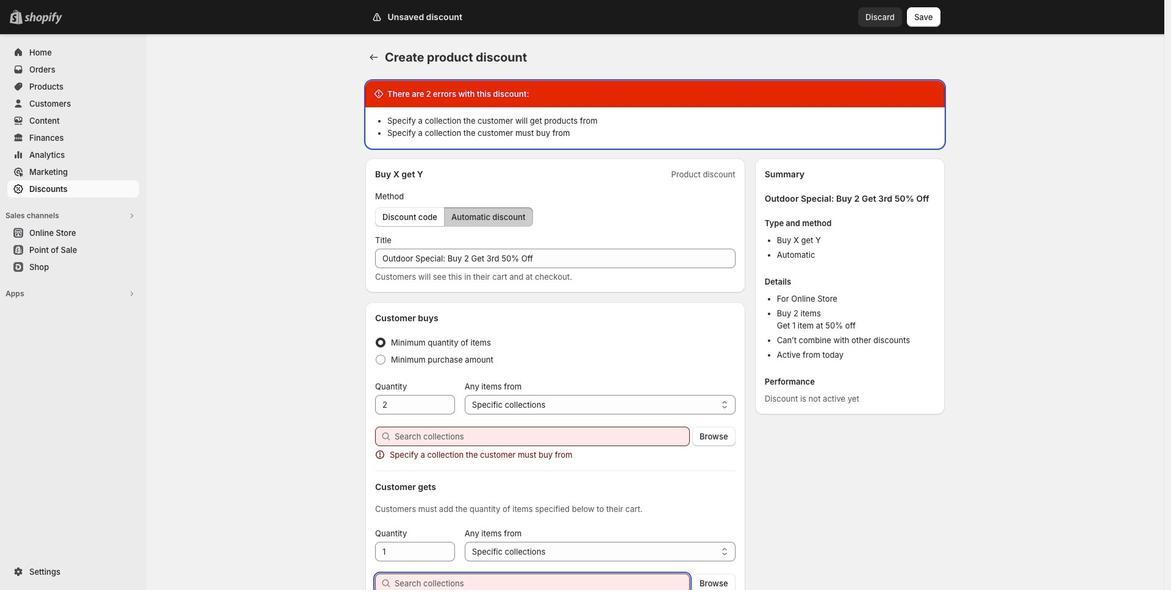 Task type: vqa. For each thing, say whether or not it's contained in the screenshot.
first 'Search collections' text field from the top
yes



Task type: locate. For each thing, give the bounding box(es) containing it.
None text field
[[375, 249, 735, 268], [375, 395, 455, 415], [375, 542, 455, 562], [375, 249, 735, 268], [375, 395, 455, 415], [375, 542, 455, 562]]

shopify image
[[24, 12, 62, 24]]

Search collections text field
[[395, 427, 690, 447]]

Search collections text field
[[395, 574, 690, 590]]



